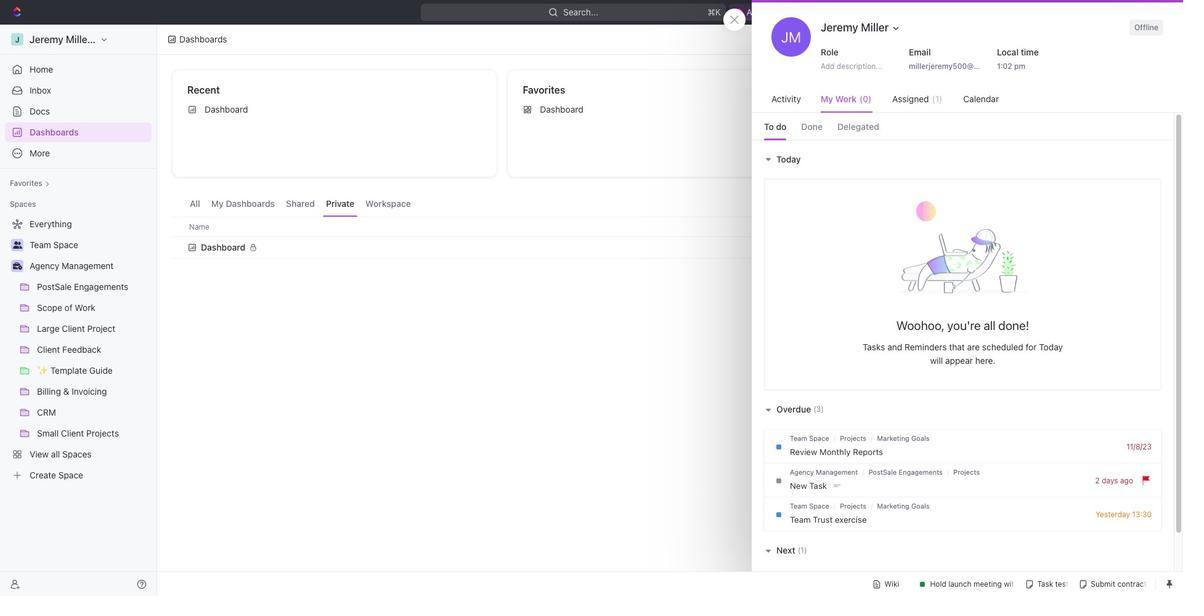 Task type: locate. For each thing, give the bounding box(es) containing it.
goals for exercise
[[912, 503, 930, 511]]

1 horizontal spatial dashboard link
[[518, 100, 828, 120]]

miller's
[[66, 34, 99, 45]]

0 vertical spatial postsale engagements link
[[37, 277, 149, 297]]

new inside button
[[1106, 34, 1124, 44]]

inbox link
[[5, 81, 152, 100]]

2 goals from the top
[[912, 503, 930, 511]]

1 marketing goals link from the top
[[877, 435, 930, 443]]

client feedback link
[[37, 340, 149, 360]]

all left done!
[[984, 318, 996, 333]]

team down the new task
[[790, 503, 807, 511]]

13:30
[[1132, 510, 1152, 520]]

goals
[[912, 435, 930, 443], [912, 503, 930, 511], [912, 576, 930, 584]]

ago
[[1120, 476, 1133, 486]]

0 horizontal spatial jeremy
[[30, 34, 63, 45]]

scope
[[37, 303, 62, 313]]

name
[[189, 222, 209, 231]]

client for small
[[61, 428, 84, 439]]

large
[[37, 324, 60, 334]]

postsale engagements link down reports
[[869, 469, 943, 477]]

team
[[30, 240, 51, 250], [790, 435, 807, 443], [790, 503, 807, 511], [790, 516, 811, 525]]

marketing for review monthly reports
[[877, 435, 910, 443]]

do
[[776, 121, 787, 132]]

0 vertical spatial engagements
[[74, 282, 128, 292]]

private
[[326, 198, 355, 209]]

projects link down review monthly reports link
[[954, 469, 980, 477]]

1 vertical spatial postsale engagements link
[[869, 469, 943, 477]]

1 horizontal spatial jeremy
[[821, 21, 859, 34]]

0 horizontal spatial favorites
[[10, 179, 42, 188]]

1 horizontal spatial my
[[821, 94, 833, 104]]

0 horizontal spatial postsale
[[37, 282, 72, 292]]

dashboards up recent
[[179, 34, 227, 44]]

1 vertical spatial postsale
[[869, 469, 897, 477]]

everything
[[30, 219, 72, 229]]

billing & invoicing link
[[37, 382, 149, 402]]

0 horizontal spatial tab list
[[187, 192, 414, 217]]

will
[[930, 356, 943, 366]]

11/8/23
[[1127, 442, 1152, 452]]

agency down team space at the top left of page
[[30, 261, 59, 271]]

management inside sidebar navigation
[[62, 261, 114, 271]]

0 vertical spatial marketing goals link
[[877, 435, 930, 443]]

2 vertical spatial new
[[790, 482, 807, 491]]

jeremy inside sidebar navigation
[[30, 34, 63, 45]]

(1) for assigned (1)
[[932, 94, 943, 104]]

0 vertical spatial projects link
[[840, 435, 867, 443]]

postsale inside sidebar navigation
[[37, 282, 72, 292]]

tree inside sidebar navigation
[[5, 214, 152, 486]]

3 marketing from the top
[[877, 576, 910, 584]]

row
[[172, 217, 1169, 237]]

2
[[1096, 476, 1100, 486]]

search...
[[564, 7, 599, 17]]

1 vertical spatial goals
[[912, 503, 930, 511]]

postsale up scope
[[37, 282, 72, 292]]

row containing name
[[172, 217, 1169, 237]]

my right "all" at the top left of page
[[211, 198, 224, 209]]

1 horizontal spatial engagements
[[899, 469, 943, 477]]

space up review in the right bottom of the page
[[809, 435, 829, 443]]

0 vertical spatial agency management link
[[30, 256, 149, 276]]

tasks
[[863, 342, 885, 352]]

dashboards
[[179, 34, 227, 44], [1037, 34, 1086, 44], [30, 127, 79, 137], [226, 198, 275, 209]]

tab list containing all
[[187, 192, 414, 217]]

space up agency management
[[53, 240, 78, 250]]

0 horizontal spatial work
[[75, 303, 95, 313]]

postsale down reports
[[869, 469, 897, 477]]

billing
[[37, 386, 61, 397]]

agency management link up "task"
[[790, 469, 858, 477]]

team space link up review in the right bottom of the page
[[790, 435, 829, 443]]

postsale engagements link up scope of work link
[[37, 277, 149, 297]]

0 vertical spatial workspace
[[102, 34, 153, 45]]

1 vertical spatial spaces
[[62, 449, 92, 460]]

1 dashboard link from the left
[[182, 100, 492, 120]]

dashboards up the more
[[30, 127, 79, 137]]

projects inside team space / projects / marketing goals team trust exercise
[[840, 503, 867, 511]]

0 horizontal spatial agency
[[30, 261, 59, 271]]

1:02
[[997, 62, 1012, 71]]

overdue
[[777, 405, 811, 415]]

0 horizontal spatial my
[[211, 198, 224, 209]]

space inside the create space link
[[58, 470, 83, 481]]

0 vertical spatial goals
[[912, 435, 930, 443]]

1 vertical spatial favorites
[[10, 179, 42, 188]]

1 horizontal spatial postsale engagements link
[[869, 469, 943, 477]]

local
[[997, 47, 1019, 57]]

1 horizontal spatial (1)
[[932, 94, 943, 104]]

all button
[[187, 192, 203, 217]]

engagements inside sidebar navigation
[[74, 282, 128, 292]]

tree
[[5, 214, 152, 486]]

(0)
[[860, 94, 872, 104]]

1 horizontal spatial postsale
[[869, 469, 897, 477]]

work right of
[[75, 303, 95, 313]]

goals for reports
[[912, 435, 930, 443]]

(1) right me
[[932, 94, 943, 104]]

by
[[898, 84, 909, 96]]

agency inside to do 'tab panel'
[[790, 469, 814, 477]]

1 horizontal spatial management
[[816, 469, 858, 477]]

0 horizontal spatial all
[[51, 449, 60, 460]]

crm
[[37, 407, 56, 418]]

1 vertical spatial all
[[51, 449, 60, 460]]

2 vertical spatial marketing
[[877, 576, 910, 584]]

0 vertical spatial (1)
[[932, 94, 943, 104]]

0 vertical spatial favorites
[[523, 84, 565, 96]]

1 vertical spatial tab list
[[187, 192, 414, 217]]

1 vertical spatial jm
[[959, 243, 970, 252]]

cell
[[851, 237, 950, 259], [1048, 237, 1147, 259]]

1 vertical spatial marketing
[[877, 503, 910, 511]]

review monthly reports link
[[787, 442, 1122, 463]]

dashboard inside row
[[201, 242, 245, 253]]

all
[[190, 198, 200, 209]]

management up postsale engagements
[[62, 261, 114, 271]]

projects link up exercise
[[840, 503, 867, 511]]

dashboard for recent
[[205, 104, 248, 115]]

my up done
[[821, 94, 833, 104]]

today right for in the bottom right of the page
[[1039, 342, 1063, 352]]

1 vertical spatial team space link
[[790, 435, 829, 443]]

management inside to do 'tab panel'
[[816, 469, 858, 477]]

0 vertical spatial my
[[821, 94, 833, 104]]

agency management
[[30, 261, 114, 271]]

1 vertical spatial (1)
[[798, 547, 807, 556]]

workspace right miller's
[[102, 34, 153, 45]]

2 marketing goals link from the top
[[877, 503, 930, 511]]

team space link for team
[[790, 503, 829, 511]]

jeremy miller, , element
[[957, 240, 972, 255]]

0 horizontal spatial dashboard link
[[182, 100, 492, 120]]

email millerjeremy500@gmail.com
[[909, 47, 1011, 71]]

dashboard link
[[182, 100, 492, 120], [518, 100, 828, 120], [853, 100, 1163, 120]]

1 horizontal spatial all
[[984, 318, 996, 333]]

engagements down review monthly reports link
[[899, 469, 943, 477]]

space up trust
[[809, 503, 829, 511]]

new inside "link"
[[790, 482, 807, 491]]

calendar
[[964, 94, 999, 104]]

client up the view all spaces link
[[61, 428, 84, 439]]

0 vertical spatial tab list
[[752, 113, 1174, 140]]

1 horizontal spatial today
[[1039, 342, 1063, 352]]

agency for agency management
[[30, 261, 59, 271]]

0 vertical spatial client
[[62, 324, 85, 334]]

woohoo, you're all done!
[[897, 318, 1029, 333]]

2 vertical spatial marketing goals link
[[877, 576, 930, 584]]

delegated button
[[838, 114, 879, 140]]

team inside sidebar navigation
[[30, 240, 51, 250]]

create space
[[30, 470, 83, 481]]

0 vertical spatial work
[[836, 94, 857, 104]]

projects up exercise
[[840, 503, 867, 511]]

1 vertical spatial agency
[[790, 469, 814, 477]]

(1) inside 'next (1)'
[[798, 547, 807, 556]]

dashboard button
[[187, 235, 844, 260], [187, 235, 265, 260]]

team for team space / projects / marketing goals team trust exercise
[[790, 503, 807, 511]]

client
[[62, 324, 85, 334], [37, 345, 60, 355], [61, 428, 84, 439]]

0 horizontal spatial today
[[777, 154, 801, 164]]

projects down crm 'link'
[[86, 428, 119, 439]]

0 vertical spatial management
[[62, 261, 114, 271]]

favorites button
[[5, 176, 55, 191]]

0 horizontal spatial jm
[[781, 28, 801, 46]]

0 horizontal spatial cell
[[851, 237, 950, 259]]

private button
[[323, 192, 358, 217]]

jeremy up role
[[821, 21, 859, 34]]

business time image
[[13, 263, 22, 270]]

✨ template guide
[[37, 365, 113, 376]]

0 horizontal spatial management
[[62, 261, 114, 271]]

space inside the "team space / projects / marketing goals review monthly reports"
[[809, 435, 829, 443]]

more button
[[5, 144, 152, 163]]

1 horizontal spatial spaces
[[62, 449, 92, 460]]

space for team space / projects / marketing goals review monthly reports
[[809, 435, 829, 443]]

2 vertical spatial projects link
[[840, 503, 867, 511]]

0 vertical spatial postsale
[[37, 282, 72, 292]]

spaces down favorites button
[[10, 200, 36, 209]]

dashboards up time
[[1037, 34, 1086, 44]]

my work (0)
[[821, 94, 872, 104]]

1 vertical spatial management
[[816, 469, 858, 477]]

client up client feedback
[[62, 324, 85, 334]]

2 vertical spatial client
[[61, 428, 84, 439]]

projects down review monthly reports link
[[954, 469, 980, 477]]

today button
[[764, 154, 804, 164]]

0 vertical spatial spaces
[[10, 200, 36, 209]]

0 vertical spatial all
[[984, 318, 996, 333]]

exercise
[[835, 516, 867, 525]]

1 vertical spatial new
[[1106, 34, 1124, 44]]

agency up the new task
[[790, 469, 814, 477]]

and
[[888, 342, 902, 352]]

my
[[821, 94, 833, 104], [211, 198, 224, 209]]

team space link
[[30, 235, 149, 255], [790, 435, 829, 443], [790, 503, 829, 511]]

1 horizontal spatial cell
[[1048, 237, 1147, 259]]

upgrade
[[946, 7, 981, 17]]

engagements up scope of work link
[[74, 282, 128, 292]]

spaces down small client projects
[[62, 449, 92, 460]]

workspace right private at the top of the page
[[366, 198, 411, 209]]

wed
[[1118, 584, 1133, 593]]

create space link
[[5, 466, 149, 486]]

2 vertical spatial goals
[[912, 576, 930, 584]]

0 horizontal spatial (1)
[[798, 547, 807, 556]]

space inside team space / projects / marketing goals team trust exercise
[[809, 503, 829, 511]]

1 horizontal spatial work
[[836, 94, 857, 104]]

here.
[[976, 356, 996, 366]]

all right the view
[[51, 449, 60, 460]]

1 vertical spatial my
[[211, 198, 224, 209]]

new inside button
[[1009, 7, 1027, 17]]

1 goals from the top
[[912, 435, 930, 443]]

space for team space
[[53, 240, 78, 250]]

space for create space
[[58, 470, 83, 481]]

jeremy right jeremy miller's workspace, , element
[[30, 34, 63, 45]]

2 marketing from the top
[[877, 503, 910, 511]]

0 horizontal spatial workspace
[[102, 34, 153, 45]]

dashboard row
[[172, 235, 1169, 260]]

engagements
[[74, 282, 128, 292], [899, 469, 943, 477]]

1 marketing from the top
[[877, 435, 910, 443]]

1 vertical spatial workspace
[[366, 198, 411, 209]]

done!
[[999, 318, 1029, 333]]

1 horizontal spatial jm
[[959, 243, 970, 252]]

0 vertical spatial agency
[[30, 261, 59, 271]]

1 vertical spatial agency management link
[[790, 469, 858, 477]]

2 vertical spatial team space link
[[790, 503, 829, 511]]

1 vertical spatial marketing goals link
[[877, 503, 930, 511]]

sidebar navigation
[[0, 25, 160, 597]]

dashboards left shared
[[226, 198, 275, 209]]

marketing inside the "team space / projects / marketing goals review monthly reports"
[[877, 435, 910, 443]]

1 horizontal spatial new
[[1009, 7, 1027, 17]]

dashboard link for favorites
[[518, 100, 828, 120]]

marketing
[[877, 435, 910, 443], [877, 503, 910, 511], [877, 576, 910, 584]]

jeremy for jeremy miller's workspace
[[30, 34, 63, 45]]

goals inside the "team space / projects / marketing goals review monthly reports"
[[912, 435, 930, 443]]

all
[[984, 318, 996, 333], [51, 449, 60, 460]]

team space / projects / marketing goals review monthly reports
[[790, 435, 930, 458]]

space down the view all spaces link
[[58, 470, 83, 481]]

space inside team space link
[[53, 240, 78, 250]]

dashboard link for recent
[[182, 100, 492, 120]]

dashboards inside sidebar navigation
[[30, 127, 79, 137]]

my inside button
[[211, 198, 224, 209]]

&
[[63, 386, 69, 397]]

0 horizontal spatial engagements
[[74, 282, 128, 292]]

1 vertical spatial work
[[75, 303, 95, 313]]

agency management / postsale engagements / projects
[[790, 469, 980, 477]]

projects up reports
[[840, 435, 867, 443]]

team right user group icon
[[30, 240, 51, 250]]

team space link down everything link
[[30, 235, 149, 255]]

✨ template guide link
[[37, 361, 149, 381]]

(1) right 'next'
[[798, 547, 807, 556]]

review
[[790, 448, 817, 458]]

tree containing everything
[[5, 214, 152, 486]]

projects link up reports
[[840, 435, 867, 443]]

0 horizontal spatial new
[[790, 482, 807, 491]]

1 vertical spatial engagements
[[899, 469, 943, 477]]

team inside the "team space / projects / marketing goals review monthly reports"
[[790, 435, 807, 443]]

agency inside sidebar navigation
[[30, 261, 59, 271]]

team space link up trust
[[790, 503, 829, 511]]

jeremy
[[821, 21, 859, 34], [30, 34, 63, 45]]

2 horizontal spatial dashboard link
[[853, 100, 1163, 120]]

marketing inside team space / projects / marketing goals team trust exercise
[[877, 503, 910, 511]]

projects link
[[840, 435, 867, 443], [954, 469, 980, 477], [840, 503, 867, 511]]

1 horizontal spatial agency
[[790, 469, 814, 477]]

add description... button
[[816, 59, 897, 74]]

management down monthly at bottom right
[[816, 469, 858, 477]]

2 cell from the left
[[1048, 237, 1147, 259]]

agency management link up postsale engagements
[[30, 256, 149, 276]]

favorites
[[523, 84, 565, 96], [10, 179, 42, 188]]

my for my dashboards
[[211, 198, 224, 209]]

spaces inside tree
[[62, 449, 92, 460]]

1 horizontal spatial workspace
[[366, 198, 411, 209]]

1 vertical spatial today
[[1039, 342, 1063, 352]]

today down do
[[777, 154, 801, 164]]

team up review in the right bottom of the page
[[790, 435, 807, 443]]

marketing goals link
[[877, 435, 930, 443], [877, 503, 930, 511], [877, 576, 930, 584]]

dashboard
[[1127, 34, 1171, 44], [205, 104, 248, 115], [540, 104, 584, 115], [876, 104, 919, 115], [201, 242, 245, 253]]

3 dashboard link from the left
[[853, 100, 1163, 120]]

all inside sidebar navigation
[[51, 449, 60, 460]]

team for team space
[[30, 240, 51, 250]]

3 goals from the top
[[912, 576, 930, 584]]

0 vertical spatial marketing
[[877, 435, 910, 443]]

dashboard for favorites
[[540, 104, 584, 115]]

engagements inside to do 'tab panel'
[[899, 469, 943, 477]]

tab list
[[752, 113, 1174, 140], [187, 192, 414, 217]]

agency management link
[[30, 256, 149, 276], [790, 469, 858, 477]]

billing & invoicing
[[37, 386, 107, 397]]

marketing for team trust exercise
[[877, 503, 910, 511]]

my dashboards button
[[208, 192, 278, 217]]

2 horizontal spatial new
[[1106, 34, 1124, 44]]

column header
[[1048, 217, 1147, 237]]

view all spaces
[[30, 449, 92, 460]]

work
[[836, 94, 857, 104], [75, 303, 95, 313]]

goals inside team space / projects / marketing goals team trust exercise
[[912, 503, 930, 511]]

offline
[[1135, 23, 1159, 32]]

more
[[30, 148, 50, 158]]

that
[[949, 342, 965, 352]]

column header inside 'dashboard' table
[[1048, 217, 1147, 237]]

delegated
[[838, 121, 879, 132]]

client down large
[[37, 345, 60, 355]]

role add description...
[[821, 47, 883, 71]]

0 vertical spatial new
[[1009, 7, 1027, 17]]

work left (0) at the right
[[836, 94, 857, 104]]

1 horizontal spatial tab list
[[752, 113, 1174, 140]]

dashboards inside button
[[226, 198, 275, 209]]

2 dashboard link from the left
[[518, 100, 828, 120]]

client for large
[[62, 324, 85, 334]]



Task type: describe. For each thing, give the bounding box(es) containing it.
role
[[821, 47, 839, 57]]

new for new dashboard
[[1106, 34, 1124, 44]]

add
[[821, 62, 835, 71]]

new task
[[790, 482, 827, 491]]

tab list containing to do
[[752, 113, 1174, 140]]

for
[[1026, 342, 1037, 352]]

agency for agency management / postsale engagements / projects
[[790, 469, 814, 477]]

appear
[[945, 356, 973, 366]]

activity
[[772, 94, 801, 104]]

projects inside the "team space / projects / marketing goals review monthly reports"
[[840, 435, 867, 443]]

dashboards inside button
[[1037, 34, 1086, 44]]

created
[[858, 84, 896, 96]]

workspace button
[[363, 192, 414, 217]]

(3)
[[814, 405, 824, 415]]

guide
[[89, 365, 113, 376]]

dashboard for created by me
[[876, 104, 919, 115]]

owner
[[957, 222, 980, 231]]

template
[[50, 365, 87, 376]]

0 horizontal spatial agency management link
[[30, 256, 149, 276]]

scope of work
[[37, 303, 95, 313]]

done button
[[801, 114, 823, 140]]

team for team space / projects / marketing goals review monthly reports
[[790, 435, 807, 443]]

today inside tasks and reminders that are scheduled for today will appear here.
[[1039, 342, 1063, 352]]

⌘k
[[708, 7, 721, 17]]

client feedback
[[37, 345, 101, 355]]

of
[[64, 303, 73, 313]]

1 horizontal spatial agency management link
[[790, 469, 858, 477]]

user group image
[[13, 242, 22, 249]]

team trust exercise link
[[787, 510, 1091, 531]]

to do button
[[764, 114, 787, 140]]

dashboard table
[[172, 217, 1169, 260]]

dashboard link for created by me
[[853, 100, 1163, 120]]

projects link for reports
[[840, 435, 867, 443]]

search dashboards
[[1007, 34, 1086, 44]]

small client projects
[[37, 428, 119, 439]]

reports
[[853, 448, 883, 458]]

0 vertical spatial today
[[777, 154, 801, 164]]

view
[[30, 449, 49, 460]]

favorites inside favorites button
[[10, 179, 42, 188]]

management for agency management
[[62, 261, 114, 271]]

marketing goals link for review monthly reports
[[877, 435, 930, 443]]

new for new task
[[790, 482, 807, 491]]

create
[[30, 470, 56, 481]]

assigned (1)
[[893, 94, 943, 104]]

trust
[[813, 516, 833, 525]]

new for new
[[1009, 7, 1027, 17]]

yesterday 13:30
[[1096, 510, 1152, 520]]

overdue (3)
[[777, 405, 824, 415]]

monthly
[[820, 448, 851, 458]]

crm link
[[37, 403, 149, 423]]

✨
[[37, 365, 48, 376]]

new dashboard button
[[1099, 30, 1178, 49]]

j
[[15, 35, 19, 44]]

jm inside jeremy miller, , element
[[959, 243, 970, 252]]

postsale engagements
[[37, 282, 128, 292]]

workspace inside sidebar navigation
[[102, 34, 153, 45]]

millerjeremy500@gmail.com
[[909, 62, 1011, 71]]

1 cell from the left
[[851, 237, 950, 259]]

0 horizontal spatial postsale engagements link
[[37, 277, 149, 297]]

miller
[[861, 21, 889, 34]]

invoicing
[[72, 386, 107, 397]]

dashboard inside button
[[1127, 34, 1171, 44]]

days
[[1102, 476, 1118, 486]]

time
[[1021, 47, 1039, 57]]

ai button
[[729, 4, 762, 21]]

management for agency management / postsale engagements / projects
[[816, 469, 858, 477]]

done
[[801, 121, 823, 132]]

to
[[764, 121, 774, 132]]

0 vertical spatial team space link
[[30, 235, 149, 255]]

team space / projects / marketing goals team trust exercise
[[790, 503, 930, 525]]

2 days ago
[[1096, 476, 1133, 486]]

1 horizontal spatial favorites
[[523, 84, 565, 96]]

0 vertical spatial jm
[[781, 28, 801, 46]]

my for my work (0)
[[821, 94, 833, 104]]

search
[[1007, 34, 1035, 44]]

created by me
[[858, 84, 926, 96]]

shared button
[[283, 192, 318, 217]]

ai
[[747, 7, 755, 17]]

small client projects link
[[37, 424, 149, 444]]

jeremy for jeremy miller
[[821, 21, 859, 34]]

space for team space / projects / marketing goals team trust exercise
[[809, 503, 829, 511]]

to do tab panel
[[752, 140, 1174, 597]]

all inside to do 'tab panel'
[[984, 318, 996, 333]]

inbox
[[30, 85, 51, 96]]

Search by name... text field
[[973, 193, 1161, 211]]

yesterday
[[1096, 510, 1130, 520]]

postsale engagements link inside to do 'tab panel'
[[869, 469, 943, 477]]

home
[[30, 64, 53, 75]]

projects inside sidebar navigation
[[86, 428, 119, 439]]

work inside sidebar navigation
[[75, 303, 95, 313]]

upgrade link
[[928, 4, 987, 21]]

description...
[[837, 62, 883, 71]]

jeremy miller
[[821, 21, 889, 34]]

tasks and reminders that are scheduled for today will appear here.
[[863, 342, 1063, 366]]

3 marketing goals link from the top
[[877, 576, 930, 584]]

everything link
[[5, 214, 149, 234]]

jeremy miller's workspace
[[30, 34, 153, 45]]

team space
[[30, 240, 78, 250]]

jeremy miller's workspace, , element
[[11, 33, 23, 46]]

assigned
[[893, 94, 929, 104]]

marketing goals link for team trust exercise
[[877, 503, 930, 511]]

scheduled
[[982, 342, 1024, 352]]

woohoo,
[[897, 318, 945, 333]]

are
[[967, 342, 980, 352]]

you're
[[948, 318, 981, 333]]

reminders
[[905, 342, 947, 352]]

new button
[[992, 2, 1035, 22]]

my dashboards
[[211, 198, 275, 209]]

email
[[909, 47, 931, 57]]

1 vertical spatial client
[[37, 345, 60, 355]]

recent
[[187, 84, 220, 96]]

(1) for next (1)
[[798, 547, 807, 556]]

team left trust
[[790, 516, 811, 525]]

0 horizontal spatial spaces
[[10, 200, 36, 209]]

task
[[810, 482, 827, 491]]

view all spaces link
[[5, 445, 149, 465]]

projects link for exercise
[[840, 503, 867, 511]]

docs
[[30, 106, 50, 116]]

local time 1:02 pm
[[997, 47, 1039, 71]]

postsale inside to do 'tab panel'
[[869, 469, 897, 477]]

1 vertical spatial projects link
[[954, 469, 980, 477]]

pm
[[1015, 62, 1026, 71]]

team space link for review
[[790, 435, 829, 443]]

workspace inside button
[[366, 198, 411, 209]]



Task type: vqa. For each thing, say whether or not it's contained in the screenshot.
rightmost Management
yes



